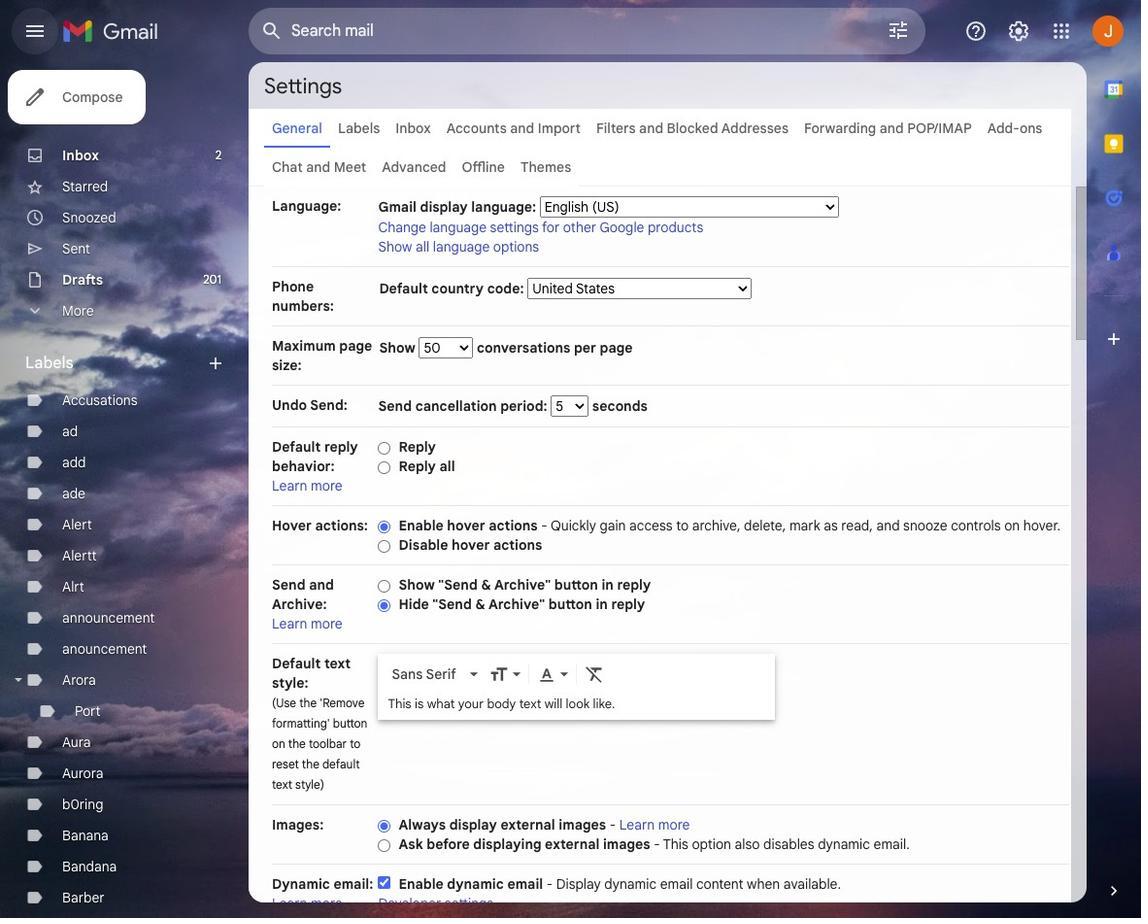 Task type: vqa. For each thing, say whether or not it's contained in the screenshot.
planning to the bottom
no



Task type: locate. For each thing, give the bounding box(es) containing it.
0 vertical spatial show
[[378, 238, 412, 256]]

hover for disable
[[452, 536, 490, 554]]

external up "displaying"
[[501, 816, 556, 834]]

0 vertical spatial actions
[[489, 517, 538, 534]]

button down "show "send & archive" button in reply"
[[549, 596, 593, 613]]

hover actions:
[[272, 517, 368, 534]]

display up the before
[[450, 816, 497, 834]]

1 horizontal spatial send
[[378, 397, 412, 415]]

reply down gain
[[612, 596, 646, 613]]

0 horizontal spatial send
[[272, 576, 306, 594]]

Search mail text field
[[292, 21, 833, 41]]

on inside default text style: (use the 'remove formatting' button on the toolbar to reset the default text style)
[[272, 737, 285, 751]]

learn down dynamic
[[272, 895, 308, 912]]

0 horizontal spatial inbox
[[62, 147, 99, 164]]

learn down behavior:
[[272, 477, 308, 495]]

formatting options toolbar
[[384, 656, 770, 692]]

learn more link for email:
[[272, 895, 343, 912]]

reply all
[[399, 458, 455, 475]]

bandana link
[[62, 858, 117, 876]]

default left country
[[379, 280, 428, 297]]

inbox link
[[396, 120, 431, 137], [62, 147, 99, 164]]

1 horizontal spatial email
[[660, 876, 693, 893]]

in up remove formatting ‪(⌘\)‬ icon
[[596, 596, 608, 613]]

labels navigation
[[0, 62, 249, 918]]

1 vertical spatial language
[[433, 238, 490, 256]]

actions for disable
[[494, 536, 542, 554]]

1 vertical spatial actions
[[494, 536, 542, 554]]

1 vertical spatial all
[[440, 458, 455, 475]]

all
[[416, 238, 430, 256], [440, 458, 455, 475]]

2 enable from the top
[[399, 876, 444, 893]]

1 enable from the top
[[399, 517, 444, 534]]

add-ons
[[988, 120, 1043, 137]]

Ask before displaying external images radio
[[378, 838, 391, 853]]

gain
[[600, 517, 626, 534]]

is
[[415, 696, 424, 712]]

0 vertical spatial labels
[[338, 120, 380, 137]]

2 vertical spatial reply
[[612, 596, 646, 613]]

text up 'remove
[[324, 655, 351, 672]]

and left 'import'
[[511, 120, 535, 137]]

this is what your body text will look like.
[[388, 696, 616, 712]]

0 vertical spatial inbox
[[396, 120, 431, 137]]

remove formatting ‪(⌘\)‬ image
[[585, 665, 605, 684]]

1 vertical spatial settings
[[445, 895, 494, 912]]

more button
[[0, 295, 233, 327]]

learn more link down archive:
[[272, 615, 343, 633]]

the down formatting' at bottom left
[[288, 737, 306, 751]]

2 vertical spatial the
[[302, 757, 320, 772]]

(use
[[272, 696, 296, 710]]

and left "pop/imap"
[[880, 120, 904, 137]]

more inside "dynamic email: learn more"
[[311, 895, 343, 912]]

to right access
[[677, 517, 689, 534]]

disables
[[764, 836, 815, 853]]

show for show all language options
[[378, 238, 412, 256]]

Enable hover actions radio
[[378, 520, 391, 534]]

&
[[481, 576, 491, 594], [476, 596, 486, 613]]

sent
[[62, 240, 90, 258]]

content
[[697, 876, 744, 893]]

"send right hide
[[433, 596, 472, 613]]

snoozed link
[[62, 209, 116, 226]]

reply for hide "send & archive" button in reply
[[612, 596, 646, 613]]

and for forwarding and pop/imap
[[880, 120, 904, 137]]

default for default reply behavior: learn more
[[272, 438, 321, 456]]

add
[[62, 454, 86, 471]]

learn more link down dynamic
[[272, 895, 343, 912]]

2 vertical spatial button
[[333, 716, 368, 731]]

None checkbox
[[378, 877, 391, 889]]

enable inside "enable dynamic email - display dynamic email content when available. developer settings"
[[399, 876, 444, 893]]

1 vertical spatial on
[[272, 737, 285, 751]]

style:
[[272, 674, 309, 692]]

send up reply radio
[[378, 397, 412, 415]]

learn more link
[[272, 477, 343, 495], [272, 615, 343, 633], [620, 816, 690, 834], [272, 895, 343, 912]]

settings
[[490, 219, 539, 236], [445, 895, 494, 912]]

available.
[[784, 876, 842, 893]]

reply right reply all radio
[[399, 458, 436, 475]]

send and archive: learn more
[[272, 576, 343, 633]]

images up "enable dynamic email - display dynamic email content when available. developer settings"
[[603, 836, 651, 853]]

show up hide
[[399, 576, 435, 594]]

0 horizontal spatial this
[[388, 696, 412, 712]]

learn more link down behavior:
[[272, 477, 343, 495]]

more down dynamic
[[311, 895, 343, 912]]

labels for labels heading
[[25, 354, 73, 373]]

1 vertical spatial reply
[[399, 458, 436, 475]]

phone numbers:
[[272, 278, 334, 315]]

1 vertical spatial labels
[[25, 354, 73, 373]]

more inside send and archive: learn more
[[311, 615, 343, 633]]

0 vertical spatial button
[[555, 576, 598, 594]]

and inside send and archive: learn more
[[309, 576, 334, 594]]

more inside default reply behavior: learn more
[[311, 477, 343, 495]]

dynamic email: learn more
[[272, 876, 373, 912]]

0 horizontal spatial dynamic
[[447, 876, 504, 893]]

ask
[[399, 836, 423, 853]]

banana
[[62, 827, 109, 844]]

and for filters and blocked addresses
[[640, 120, 664, 137]]

external down always display external images - learn more
[[545, 836, 600, 853]]

main menu image
[[23, 19, 47, 43]]

1 horizontal spatial text
[[324, 655, 351, 672]]

default up 'style:'
[[272, 655, 321, 672]]

show down change at the left top
[[378, 238, 412, 256]]

actions up disable hover actions in the bottom left of the page
[[489, 517, 538, 534]]

1 vertical spatial to
[[350, 737, 361, 751]]

this left option
[[663, 836, 689, 853]]

text left will
[[520, 696, 542, 712]]

the up style)
[[302, 757, 320, 772]]

1 vertical spatial &
[[476, 596, 486, 613]]

0 vertical spatial enable
[[399, 517, 444, 534]]

1 vertical spatial button
[[549, 596, 593, 613]]

inbox link up starred
[[62, 147, 99, 164]]

display for gmail
[[420, 198, 468, 216]]

page right maximum
[[339, 337, 372, 355]]

default country code:
[[379, 280, 528, 297]]

1 horizontal spatial inbox link
[[396, 120, 431, 137]]

1 horizontal spatial page
[[600, 339, 633, 357]]

gmail image
[[62, 12, 168, 51]]

to
[[677, 517, 689, 534], [350, 737, 361, 751]]

reply down access
[[618, 576, 651, 594]]

add link
[[62, 454, 86, 471]]

filters and blocked addresses link
[[597, 120, 789, 137]]

0 vertical spatial settings
[[490, 219, 539, 236]]

0 horizontal spatial text
[[272, 777, 293, 792]]

general link
[[272, 120, 323, 137]]

inbox inside labels navigation
[[62, 147, 99, 164]]

phone
[[272, 278, 314, 295]]

0 vertical spatial hover
[[447, 517, 486, 534]]

& for show
[[481, 576, 491, 594]]

1 vertical spatial the
[[288, 737, 306, 751]]

and right filters
[[640, 120, 664, 137]]

1 reply from the top
[[399, 438, 436, 456]]

button up hide "send & archive" button in reply
[[555, 576, 598, 594]]

compose button
[[8, 70, 146, 124]]

access
[[630, 517, 673, 534]]

button for show "send & archive" button in reply
[[555, 576, 598, 594]]

add-ons link
[[988, 120, 1043, 137]]

default reply behavior: learn more
[[272, 438, 358, 495]]

archive" up hide "send & archive" button in reply
[[495, 576, 551, 594]]

text
[[324, 655, 351, 672], [520, 696, 542, 712], [272, 777, 293, 792]]

accusations link
[[62, 392, 138, 409]]

0 horizontal spatial page
[[339, 337, 372, 355]]

gmail display language:
[[378, 198, 537, 216]]

1 vertical spatial in
[[596, 596, 608, 613]]

Show "Send & Archive" button in reply radio
[[378, 579, 391, 594]]

products
[[648, 219, 704, 236]]

settings up options
[[490, 219, 539, 236]]

on up reset
[[272, 737, 285, 751]]

None search field
[[249, 8, 926, 54]]

0 vertical spatial "send
[[439, 576, 478, 594]]

all for show
[[416, 238, 430, 256]]

1 vertical spatial archive"
[[489, 596, 545, 613]]

actions
[[489, 517, 538, 534], [494, 536, 542, 554]]

1 vertical spatial this
[[663, 836, 689, 853]]

and for accounts and import
[[511, 120, 535, 137]]

hover right disable at the left bottom
[[452, 536, 490, 554]]

1 horizontal spatial this
[[663, 836, 689, 853]]

learn inside send and archive: learn more
[[272, 615, 308, 633]]

2 vertical spatial show
[[399, 576, 435, 594]]

ade
[[62, 485, 85, 502]]

images up display
[[559, 816, 606, 834]]

meet
[[334, 158, 367, 176]]

more down archive:
[[311, 615, 343, 633]]

labels link
[[338, 120, 380, 137]]

more
[[311, 477, 343, 495], [311, 615, 343, 633], [659, 816, 690, 834], [311, 895, 343, 912]]

snoozed
[[62, 209, 116, 226]]

0 horizontal spatial email
[[508, 876, 543, 893]]

announcement
[[62, 609, 155, 627]]

settings right developer
[[445, 895, 494, 912]]

send inside send and archive: learn more
[[272, 576, 306, 594]]

always display external images - learn more
[[399, 816, 690, 834]]

1 vertical spatial hover
[[452, 536, 490, 554]]

ad
[[62, 423, 78, 440]]

0 horizontal spatial on
[[272, 737, 285, 751]]

page inside maximum page size:
[[339, 337, 372, 355]]

reply inside default reply behavior: learn more
[[324, 438, 358, 456]]

0 vertical spatial &
[[481, 576, 491, 594]]

labels for labels "link"
[[338, 120, 380, 137]]

search mail image
[[255, 14, 290, 49]]

1 vertical spatial images
[[603, 836, 651, 853]]

show right maximum page size:
[[379, 339, 419, 357]]

display up show all language options
[[420, 198, 468, 216]]

default inside default text style: (use the 'remove formatting' button on the toolbar to reset the default text style)
[[272, 655, 321, 672]]

enable up disable at the left bottom
[[399, 517, 444, 534]]

hover up disable hover actions in the bottom left of the page
[[447, 517, 486, 534]]

2 horizontal spatial text
[[520, 696, 542, 712]]

inbox up advanced link on the top of page
[[396, 120, 431, 137]]

learn inside default reply behavior: learn more
[[272, 477, 308, 495]]

and up archive:
[[309, 576, 334, 594]]

1 horizontal spatial all
[[440, 458, 455, 475]]

email down "displaying"
[[508, 876, 543, 893]]

learn down archive:
[[272, 615, 308, 633]]

dynamic up developer settings link
[[447, 876, 504, 893]]

0 vertical spatial archive"
[[495, 576, 551, 594]]

reply for reply all
[[399, 458, 436, 475]]

all down cancellation
[[440, 458, 455, 475]]

and for chat and meet
[[306, 158, 331, 176]]

0 vertical spatial default
[[379, 280, 428, 297]]

0 horizontal spatial labels
[[25, 354, 73, 373]]

archive" down "show "send & archive" button in reply"
[[489, 596, 545, 613]]

Reply all radio
[[378, 460, 391, 475]]

disable hover actions
[[399, 536, 542, 554]]

on left 'hover.'
[[1005, 517, 1020, 534]]

to up the default
[[350, 737, 361, 751]]

0 vertical spatial display
[[420, 198, 468, 216]]

default up behavior:
[[272, 438, 321, 456]]

0 vertical spatial images
[[559, 816, 606, 834]]

the up formatting' at bottom left
[[299, 696, 317, 710]]

hover.
[[1024, 517, 1061, 534]]

0 vertical spatial reply
[[324, 438, 358, 456]]

drafts link
[[62, 271, 103, 289]]

alrt link
[[62, 578, 84, 596]]

more down behavior:
[[311, 477, 343, 495]]

language
[[430, 219, 487, 236], [433, 238, 490, 256]]

dynamic
[[272, 876, 330, 893]]

0 vertical spatial in
[[602, 576, 614, 594]]

0 vertical spatial reply
[[399, 438, 436, 456]]

labels up meet
[[338, 120, 380, 137]]

archive"
[[495, 576, 551, 594], [489, 596, 545, 613]]

0 vertical spatial this
[[388, 696, 412, 712]]

dynamic left email.
[[818, 836, 871, 853]]

in
[[602, 576, 614, 594], [596, 596, 608, 613]]

this left is
[[388, 696, 412, 712]]

conversations
[[477, 339, 571, 357]]

on
[[1005, 517, 1020, 534], [272, 737, 285, 751]]

& down "show "send & archive" button in reply"
[[476, 596, 486, 613]]

port
[[75, 703, 101, 720]]

banana link
[[62, 827, 109, 844]]

1 vertical spatial show
[[379, 339, 419, 357]]

and right chat
[[306, 158, 331, 176]]

0 vertical spatial on
[[1005, 517, 1020, 534]]

0 vertical spatial text
[[324, 655, 351, 672]]

0 vertical spatial to
[[677, 517, 689, 534]]

page
[[339, 337, 372, 355], [600, 339, 633, 357]]

1 vertical spatial default
[[272, 438, 321, 456]]

in down gain
[[602, 576, 614, 594]]

- inside "enable dynamic email - display dynamic email content when available. developer settings"
[[547, 876, 553, 893]]

pop/imap
[[908, 120, 973, 137]]

2 email from the left
[[660, 876, 693, 893]]

0 vertical spatial all
[[416, 238, 430, 256]]

email:
[[334, 876, 373, 893]]

show "send & archive" button in reply
[[399, 576, 651, 594]]

aurora
[[62, 765, 103, 782]]

1 vertical spatial inbox link
[[62, 147, 99, 164]]

language down gmail display language:
[[433, 238, 490, 256]]

- left display
[[547, 876, 553, 893]]

support image
[[965, 19, 988, 43]]

- up the 'ask before displaying external images - this option also disables dynamic email.'
[[610, 816, 616, 834]]

& up hide "send & archive" button in reply
[[481, 576, 491, 594]]

display
[[420, 198, 468, 216], [450, 816, 497, 834]]

inbox up starred
[[62, 147, 99, 164]]

2 vertical spatial default
[[272, 655, 321, 672]]

1 vertical spatial enable
[[399, 876, 444, 893]]

email left content
[[660, 876, 693, 893]]

labels down more
[[25, 354, 73, 373]]

1 vertical spatial "send
[[433, 596, 472, 613]]

alertt
[[62, 547, 97, 565]]

2 reply from the top
[[399, 458, 436, 475]]

reply up behavior:
[[324, 438, 358, 456]]

reply up "reply all"
[[399, 438, 436, 456]]

reply
[[399, 438, 436, 456], [399, 458, 436, 475]]

'remove
[[320, 696, 365, 710]]

reply
[[324, 438, 358, 456], [618, 576, 651, 594], [612, 596, 646, 613]]

tab list
[[1087, 62, 1142, 848]]

page right per
[[600, 339, 633, 357]]

cancellation
[[416, 397, 497, 415]]

0 horizontal spatial all
[[416, 238, 430, 256]]

always
[[399, 816, 446, 834]]

b0ring
[[62, 796, 103, 813]]

1 horizontal spatial to
[[677, 517, 689, 534]]

forwarding
[[805, 120, 877, 137]]

0 vertical spatial send
[[378, 397, 412, 415]]

enable up developer
[[399, 876, 444, 893]]

actions up "show "send & archive" button in reply"
[[494, 536, 542, 554]]

all down change at the left top
[[416, 238, 430, 256]]

send up archive:
[[272, 576, 306, 594]]

button down 'remove
[[333, 716, 368, 731]]

1 vertical spatial inbox
[[62, 147, 99, 164]]

drafts
[[62, 271, 103, 289]]

language up the "show all language options" link
[[430, 219, 487, 236]]

enable
[[399, 517, 444, 534], [399, 876, 444, 893]]

default inside default reply behavior: learn more
[[272, 438, 321, 456]]

in for show "send & archive" button in reply
[[602, 576, 614, 594]]

"send down disable hover actions in the bottom left of the page
[[439, 576, 478, 594]]

1 vertical spatial display
[[450, 816, 497, 834]]

1 vertical spatial reply
[[618, 576, 651, 594]]

1 horizontal spatial labels
[[338, 120, 380, 137]]

0 horizontal spatial to
[[350, 737, 361, 751]]

to inside default text style: (use the 'remove formatting' button on the toolbar to reset the default text style)
[[350, 737, 361, 751]]

1 vertical spatial send
[[272, 576, 306, 594]]

filters and blocked addresses
[[597, 120, 789, 137]]

labels inside navigation
[[25, 354, 73, 373]]

learn more link up the 'ask before displaying external images - this option also disables dynamic email.'
[[620, 816, 690, 834]]

text down reset
[[272, 777, 293, 792]]

dynamic down the 'ask before displaying external images - this option also disables dynamic email.'
[[605, 876, 657, 893]]

inbox link up advanced link on the top of page
[[396, 120, 431, 137]]



Task type: describe. For each thing, give the bounding box(es) containing it.
addresses
[[722, 120, 789, 137]]

advanced
[[382, 158, 447, 176]]

settings
[[264, 72, 342, 99]]

all for reply
[[440, 458, 455, 475]]

enable hover actions - quickly gain access to archive, delete, mark as read, and snooze controls on hover.
[[399, 517, 1061, 534]]

anouncement
[[62, 640, 147, 658]]

barber link
[[62, 889, 105, 907]]

ade link
[[62, 485, 85, 502]]

options
[[494, 238, 539, 256]]

developer
[[378, 895, 441, 912]]

themes
[[521, 158, 572, 176]]

accounts
[[447, 120, 507, 137]]

1 vertical spatial external
[[545, 836, 600, 853]]

0 vertical spatial the
[[299, 696, 317, 710]]

1 vertical spatial text
[[520, 696, 542, 712]]

default for default country code:
[[379, 280, 428, 297]]

chat
[[272, 158, 303, 176]]

undo send:
[[272, 396, 348, 414]]

default for default text style: (use the 'remove formatting' button on the toolbar to reset the default text style)
[[272, 655, 321, 672]]

blocked
[[667, 120, 719, 137]]

before
[[427, 836, 470, 853]]

learn more link for reply
[[272, 477, 343, 495]]

send:
[[310, 396, 348, 414]]

enable for enable dynamic email
[[399, 876, 444, 893]]

archive" for hide
[[489, 596, 545, 613]]

send cancellation period:
[[378, 397, 551, 415]]

aurora link
[[62, 765, 103, 782]]

send for send cancellation period:
[[378, 397, 412, 415]]

mark
[[790, 517, 821, 534]]

and for send and archive: learn more
[[309, 576, 334, 594]]

b0ring link
[[62, 796, 103, 813]]

snooze
[[904, 517, 948, 534]]

toolbar
[[309, 737, 347, 751]]

delete,
[[744, 517, 786, 534]]

accusations
[[62, 392, 138, 409]]

0 vertical spatial language
[[430, 219, 487, 236]]

settings inside "enable dynamic email - display dynamic email content when available. developer settings"
[[445, 895, 494, 912]]

images:
[[272, 816, 324, 834]]

0 vertical spatial external
[[501, 816, 556, 834]]

1 horizontal spatial dynamic
[[605, 876, 657, 893]]

Always display external images radio
[[378, 819, 391, 834]]

& for hide
[[476, 596, 486, 613]]

sans serif
[[392, 666, 457, 683]]

Reply radio
[[378, 441, 391, 456]]

chat and meet
[[272, 158, 367, 176]]

offline
[[462, 158, 505, 176]]

actions for enable
[[489, 517, 538, 534]]

change language settings for other google products link
[[378, 219, 704, 236]]

enable for enable hover actions
[[399, 517, 444, 534]]

ask before displaying external images - this option also disables dynamic email.
[[399, 836, 910, 853]]

and right "read,"
[[877, 517, 900, 534]]

show all language options link
[[378, 238, 539, 256]]

forwarding and pop/imap
[[805, 120, 973, 137]]

Disable hover actions radio
[[378, 539, 391, 554]]

- left option
[[654, 836, 661, 853]]

Hide "Send & Archive" button in reply radio
[[378, 598, 391, 613]]

starred
[[62, 178, 108, 195]]

"send for show
[[439, 576, 478, 594]]

default text style: (use the 'remove formatting' button on the toolbar to reset the default text style)
[[272, 655, 368, 792]]

send for send and archive: learn more
[[272, 576, 306, 594]]

as
[[824, 517, 838, 534]]

learn up the 'ask before displaying external images - this option also disables dynamic email.'
[[620, 816, 655, 834]]

actions:
[[315, 517, 368, 534]]

more up the 'ask before displaying external images - this option also disables dynamic email.'
[[659, 816, 690, 834]]

1 email from the left
[[508, 876, 543, 893]]

button inside default text style: (use the 'remove formatting' button on the toolbar to reset the default text style)
[[333, 716, 368, 731]]

2 vertical spatial text
[[272, 777, 293, 792]]

hover for enable
[[447, 517, 486, 534]]

gmail
[[378, 198, 417, 216]]

1 horizontal spatial inbox
[[396, 120, 431, 137]]

code:
[[488, 280, 524, 297]]

button for hide "send & archive" button in reply
[[549, 596, 593, 613]]

201
[[203, 272, 222, 287]]

alert
[[62, 516, 92, 533]]

reset
[[272, 757, 299, 772]]

2
[[215, 148, 222, 162]]

anouncement link
[[62, 640, 147, 658]]

starred link
[[62, 178, 108, 195]]

display for always
[[450, 816, 497, 834]]

option
[[692, 836, 732, 853]]

advanced search options image
[[879, 11, 918, 50]]

maximum
[[272, 337, 336, 355]]

style)
[[295, 777, 325, 792]]

- left quickly
[[541, 517, 548, 534]]

add-
[[988, 120, 1020, 137]]

accounts and import
[[447, 120, 581, 137]]

sans serif option
[[388, 665, 467, 684]]

learn inside "dynamic email: learn more"
[[272, 895, 308, 912]]

2 horizontal spatial dynamic
[[818, 836, 871, 853]]

aura
[[62, 734, 91, 751]]

show for show
[[379, 339, 419, 357]]

0 vertical spatial inbox link
[[396, 120, 431, 137]]

size:
[[272, 357, 302, 374]]

in for hide "send & archive" button in reply
[[596, 596, 608, 613]]

archive,
[[693, 517, 741, 534]]

default
[[323, 757, 360, 772]]

"send for hide
[[433, 596, 472, 613]]

language:
[[472, 198, 537, 216]]

port link
[[75, 703, 101, 720]]

accounts and import link
[[447, 120, 581, 137]]

email.
[[874, 836, 910, 853]]

controls
[[952, 517, 1001, 534]]

undo
[[272, 396, 307, 414]]

show for show "send & archive" button in reply
[[399, 576, 435, 594]]

filters
[[597, 120, 636, 137]]

enable dynamic email - display dynamic email content when available. developer settings
[[378, 876, 842, 912]]

general
[[272, 120, 323, 137]]

themes link
[[521, 158, 572, 176]]

per
[[574, 339, 597, 357]]

sans
[[392, 666, 423, 683]]

alert link
[[62, 516, 92, 533]]

for
[[542, 219, 560, 236]]

alrt
[[62, 578, 84, 596]]

hide
[[399, 596, 429, 613]]

1 horizontal spatial on
[[1005, 517, 1020, 534]]

also
[[735, 836, 760, 853]]

settings image
[[1008, 19, 1031, 43]]

like.
[[593, 696, 616, 712]]

reply for reply
[[399, 438, 436, 456]]

reply for show "send & archive" button in reply
[[618, 576, 651, 594]]

language:
[[272, 197, 341, 215]]

announcement link
[[62, 609, 155, 627]]

archive" for show
[[495, 576, 551, 594]]

labels heading
[[25, 354, 206, 373]]

learn more link for and
[[272, 615, 343, 633]]

disable
[[399, 536, 448, 554]]

ons
[[1020, 120, 1043, 137]]

0 horizontal spatial inbox link
[[62, 147, 99, 164]]

hover
[[272, 517, 312, 534]]

displaying
[[474, 836, 542, 853]]

serif
[[426, 666, 457, 683]]



